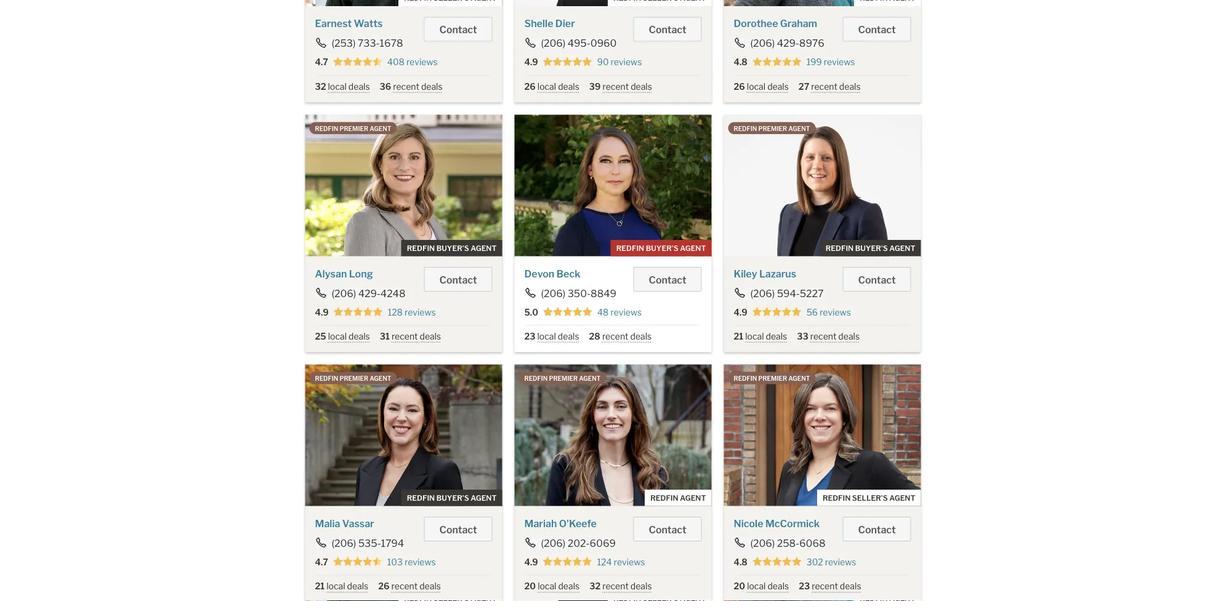 Task type: locate. For each thing, give the bounding box(es) containing it.
429- for 4248
[[358, 287, 381, 299]]

deals down (206) 202-6069 button
[[558, 582, 580, 592]]

20 local deals
[[524, 582, 580, 592], [734, 582, 789, 592]]

deals down 90 reviews
[[631, 81, 652, 92]]

(206) down the mariah o'keefe
[[541, 538, 566, 550]]

recent down 302 reviews
[[812, 582, 838, 592]]

429- down the long
[[358, 287, 381, 299]]

rating 4.8 out of 5 element for 258-
[[753, 557, 802, 568]]

1 vertical spatial 4.8
[[734, 557, 748, 568]]

o'keefe
[[559, 518, 597, 530]]

(206) for (206) 429-4248
[[332, 287, 356, 299]]

20 down (206) 258-6068 button
[[734, 582, 745, 592]]

(206)
[[541, 37, 566, 49], [751, 37, 775, 49], [332, 287, 356, 299], [541, 287, 566, 299], [751, 287, 775, 299], [332, 538, 356, 550], [541, 538, 566, 550], [751, 538, 775, 550]]

0 horizontal spatial 20
[[524, 582, 536, 592]]

malia vassar link
[[315, 518, 374, 530]]

local left 39 on the top left of page
[[538, 81, 556, 92]]

rating 4.8 out of 5 element for 429-
[[753, 57, 802, 68]]

rating 4.9 out of 5 element down (206) 495-0960 button
[[543, 57, 592, 68]]

redfin premier agent down "33"
[[734, 375, 810, 382]]

32 down 124
[[590, 582, 601, 592]]

1 horizontal spatial 21
[[734, 332, 744, 342]]

4248
[[381, 287, 406, 299]]

redfin
[[315, 125, 338, 132], [734, 125, 757, 132], [407, 244, 435, 253], [616, 244, 644, 253], [826, 244, 854, 253], [315, 375, 338, 382], [524, 375, 548, 382], [734, 375, 757, 382], [407, 494, 435, 503], [651, 494, 679, 503], [823, 494, 851, 503]]

malia vassar
[[315, 518, 374, 530]]

reviews right 90
[[611, 57, 642, 67]]

0 vertical spatial 21 local deals
[[734, 332, 787, 342]]

32 down (253) 733-1678 button
[[315, 81, 326, 92]]

495-
[[568, 37, 591, 49]]

2 4.8 from the top
[[734, 557, 748, 568]]

4.9 down the shelle
[[524, 57, 538, 67]]

1 vertical spatial rating 4.7 out of 5 element
[[333, 557, 382, 568]]

premier for mccormick
[[758, 375, 787, 382]]

recent for (206) 429-8976
[[811, 81, 838, 92]]

2 rating 4.7 out of 5 element from the top
[[333, 557, 382, 568]]

deals left the 27
[[768, 81, 789, 92]]

contact button up 56 reviews
[[843, 267, 911, 292]]

kiley lazarus link
[[734, 268, 796, 280]]

local for (206) 202-6069
[[538, 582, 556, 592]]

21
[[734, 332, 744, 342], [315, 582, 325, 592]]

26 for (206) 495-0960
[[524, 81, 536, 92]]

(206) 258-6068 button
[[734, 538, 826, 550]]

redfin premier agent down the 27
[[734, 125, 810, 132]]

rating 4.9 out of 5 element down (206) 429-4248 button
[[334, 307, 383, 318]]

deals down (206) 535-1794 button
[[347, 582, 369, 592]]

reviews right 128
[[405, 307, 436, 318]]

124 reviews
[[597, 557, 645, 568]]

0 vertical spatial 32
[[315, 81, 326, 92]]

contact
[[440, 24, 477, 36], [649, 24, 686, 36], [858, 24, 896, 36], [440, 274, 477, 286], [649, 274, 686, 286], [858, 274, 896, 286], [440, 524, 477, 536], [649, 524, 686, 536], [858, 524, 896, 536]]

redfin premier agent
[[315, 125, 391, 132], [734, 125, 810, 132], [315, 375, 391, 382], [524, 375, 601, 382], [734, 375, 810, 382]]

0 vertical spatial rating 4.8 out of 5 element
[[753, 57, 802, 68]]

rating 4.7 out of 5 element
[[333, 57, 382, 68], [333, 557, 382, 568]]

1 rating 4.8 out of 5 element from the top
[[753, 57, 802, 68]]

20 local deals down (206) 202-6069 button
[[524, 582, 580, 592]]

local for (206) 594-5227
[[745, 332, 764, 342]]

reviews for (206) 594-5227
[[820, 307, 851, 318]]

(206) 350-8849 button
[[524, 287, 617, 299]]

contact for 6068
[[858, 524, 896, 536]]

(206) down kiley lazarus "link"
[[751, 287, 775, 299]]

0 vertical spatial 429-
[[777, 37, 799, 49]]

2 26 local deals from the left
[[734, 81, 789, 92]]

rating 5.0 out of 5 element
[[543, 307, 593, 318]]

contact for 8976
[[858, 24, 896, 36]]

redfin premier agent for o'keefe
[[524, 375, 601, 382]]

1 horizontal spatial 21 local deals
[[734, 332, 787, 342]]

0 vertical spatial rating 4.7 out of 5 element
[[333, 57, 382, 68]]

(206) 429-8976
[[751, 37, 825, 49]]

1 26 local deals from the left
[[524, 81, 579, 92]]

(206) for (206) 495-0960
[[541, 37, 566, 49]]

1 vertical spatial 4.7
[[315, 557, 328, 568]]

recent right the 28
[[602, 332, 629, 342]]

contact button for (206) 495-0960
[[634, 17, 702, 42]]

28 recent deals
[[589, 332, 652, 342]]

dorothee graham
[[734, 18, 818, 30]]

watts
[[354, 18, 383, 30]]

lazarus
[[759, 268, 796, 280]]

0 horizontal spatial 26 local deals
[[524, 81, 579, 92]]

local down 5.0
[[537, 332, 556, 342]]

redfin seller's agent
[[823, 494, 916, 503]]

21 local deals left "33"
[[734, 332, 787, 342]]

1 horizontal spatial 26
[[524, 81, 536, 92]]

contact for 6069
[[649, 524, 686, 536]]

photo of kiley lazarus image
[[724, 115, 921, 256]]

recent right "33"
[[810, 332, 837, 342]]

reviews right 103
[[405, 557, 436, 568]]

redfin premier agent for long
[[315, 125, 391, 132]]

32
[[315, 81, 326, 92], [590, 582, 601, 592]]

contact button up 408 reviews
[[424, 17, 492, 42]]

32 for 32 local deals
[[315, 81, 326, 92]]

deals down 103 reviews
[[420, 582, 441, 592]]

21 down (206) 535-1794 button
[[315, 582, 325, 592]]

0 vertical spatial 23
[[524, 332, 536, 342]]

1 20 from the left
[[524, 582, 536, 592]]

4.8 down dorothee
[[734, 57, 748, 67]]

recent right 36
[[393, 81, 419, 92]]

redfin premier agent for lazarus
[[734, 125, 810, 132]]

seller's
[[852, 494, 888, 503]]

23 down 5.0
[[524, 332, 536, 342]]

26 for (206) 429-8976
[[734, 81, 745, 92]]

contact button down seller's
[[843, 517, 911, 542]]

photo of earnest watts image
[[305, 0, 502, 6]]

alysan long
[[315, 268, 373, 280]]

4.9 for (206) 202-6069
[[524, 557, 538, 568]]

4.9 for (206) 429-4248
[[315, 307, 329, 318]]

26 down (206) 495-0960 button
[[524, 81, 536, 92]]

1 20 local deals from the left
[[524, 582, 580, 592]]

5227
[[800, 287, 824, 299]]

4.7 up 32 local deals
[[315, 57, 328, 67]]

4.8 for (206) 258-6068
[[734, 557, 748, 568]]

(206) 258-6068
[[751, 538, 826, 550]]

redfin premier agent down 32 local deals
[[315, 125, 391, 132]]

(253)
[[332, 37, 356, 49]]

23 recent deals
[[799, 582, 861, 592]]

0 horizontal spatial 21
[[315, 582, 325, 592]]

(206) for (206) 350-8849
[[541, 287, 566, 299]]

local right 25
[[328, 332, 347, 342]]

contact button for (206) 258-6068
[[843, 517, 911, 542]]

reviews right 124
[[614, 557, 645, 568]]

rating 4.7 out of 5 element for 535-
[[333, 557, 382, 568]]

0 horizontal spatial 23
[[524, 332, 536, 342]]

rating 4.9 out of 5 element for 202-
[[543, 557, 592, 568]]

199
[[807, 57, 822, 67]]

recent right the 27
[[811, 81, 838, 92]]

mariah o'keefe link
[[524, 518, 597, 530]]

103
[[387, 557, 403, 568]]

5.0
[[524, 307, 538, 318]]

26 down the (206) 429-8976 button
[[734, 81, 745, 92]]

(206) down malia vassar
[[332, 538, 356, 550]]

contact button down redfin agent
[[634, 517, 702, 542]]

local for (206) 258-6068
[[747, 582, 766, 592]]

contact button up 90 reviews
[[634, 17, 702, 42]]

(206) down shelle dier link
[[541, 37, 566, 49]]

31
[[380, 332, 390, 342]]

(206) 350-8849
[[541, 287, 617, 299]]

rating 4.9 out of 5 element
[[543, 57, 592, 68], [334, 307, 383, 318], [752, 307, 802, 318], [543, 557, 592, 568]]

21 for (206) 535-1794
[[315, 582, 325, 592]]

redfin premier agent down 23 local deals at left bottom
[[524, 375, 601, 382]]

deals down '124 reviews'
[[631, 582, 652, 592]]

4.7
[[315, 57, 328, 67], [315, 557, 328, 568]]

26 local deals
[[524, 81, 579, 92], [734, 81, 789, 92]]

2 horizontal spatial 26
[[734, 81, 745, 92]]

(206) down nicole
[[751, 538, 775, 550]]

contact button up 199 reviews
[[843, 17, 911, 42]]

recent right 31
[[392, 332, 418, 342]]

21 local deals down (206) 535-1794 button
[[315, 582, 369, 592]]

4.8
[[734, 57, 748, 67], [734, 557, 748, 568]]

429- for 8976
[[777, 37, 799, 49]]

local for (206) 350-8849
[[537, 332, 556, 342]]

26 local deals for (206) 495-0960
[[524, 81, 579, 92]]

1 horizontal spatial 23
[[799, 582, 810, 592]]

recent right 39 on the top left of page
[[603, 81, 629, 92]]

contact button up 128 reviews
[[424, 267, 492, 292]]

4.8 down nicole
[[734, 557, 748, 568]]

1 rating 4.7 out of 5 element from the top
[[333, 57, 382, 68]]

local for (206) 535-1794
[[327, 582, 345, 592]]

contact button up 48 reviews
[[634, 267, 702, 292]]

1 4.8 from the top
[[734, 57, 748, 67]]

(253) 733-1678
[[332, 37, 403, 49]]

26
[[524, 81, 536, 92], [734, 81, 745, 92], [378, 582, 390, 592]]

20 down (206) 202-6069 button
[[524, 582, 536, 592]]

reviews
[[406, 57, 438, 67], [611, 57, 642, 67], [824, 57, 855, 67], [405, 307, 436, 318], [611, 307, 642, 318], [820, 307, 851, 318], [405, 557, 436, 568], [614, 557, 645, 568], [825, 557, 856, 568]]

1 4.7 from the top
[[315, 57, 328, 67]]

recent down 103 reviews
[[391, 582, 418, 592]]

(206) for (206) 535-1794
[[332, 538, 356, 550]]

contact for 0960
[[649, 24, 686, 36]]

reviews right 302
[[825, 557, 856, 568]]

contact for 1678
[[440, 24, 477, 36]]

2 rating 4.8 out of 5 element from the top
[[753, 557, 802, 568]]

6068
[[800, 538, 826, 550]]

recent down '124 reviews'
[[603, 582, 629, 592]]

48
[[597, 307, 609, 318]]

rating 4.8 out of 5 element down (206) 258-6068 button
[[753, 557, 802, 568]]

20 for (206) 258-6068
[[734, 582, 745, 592]]

recent for (206) 429-4248
[[392, 332, 418, 342]]

408
[[387, 57, 405, 67]]

photo of dorothee graham image
[[724, 0, 921, 6]]

deals
[[349, 81, 370, 92], [421, 81, 443, 92], [558, 81, 579, 92], [631, 81, 652, 92], [768, 81, 789, 92], [839, 81, 861, 92], [349, 332, 370, 342], [420, 332, 441, 342], [558, 332, 579, 342], [630, 332, 652, 342], [766, 332, 787, 342], [839, 332, 860, 342], [347, 582, 369, 592], [420, 582, 441, 592], [558, 582, 580, 592], [631, 582, 652, 592], [768, 582, 789, 592], [840, 582, 861, 592]]

rating 4.7 out of 5 element down (206) 535-1794 button
[[333, 557, 382, 568]]

contact for 1794
[[440, 524, 477, 536]]

(206) for (206) 594-5227
[[751, 287, 775, 299]]

nicole mccormick link
[[734, 518, 820, 530]]

4.9 down mariah at the bottom left of page
[[524, 557, 538, 568]]

premier
[[340, 125, 368, 132], [758, 125, 787, 132], [340, 375, 368, 382], [549, 375, 578, 382], [758, 375, 787, 382]]

4.7 for (206)
[[315, 557, 328, 568]]

reviews right 48
[[611, 307, 642, 318]]

recent
[[393, 81, 419, 92], [603, 81, 629, 92], [811, 81, 838, 92], [392, 332, 418, 342], [602, 332, 629, 342], [810, 332, 837, 342], [391, 582, 418, 592], [603, 582, 629, 592], [812, 582, 838, 592]]

20 local deals for (206) 258-6068
[[734, 582, 789, 592]]

local down (206) 202-6069 button
[[538, 582, 556, 592]]

4.8 for (206) 429-8976
[[734, 57, 748, 67]]

20 for (206) 202-6069
[[524, 582, 536, 592]]

0 horizontal spatial 21 local deals
[[315, 582, 369, 592]]

20 local deals down (206) 258-6068 button
[[734, 582, 789, 592]]

21 local deals for (206) 535-1794
[[315, 582, 369, 592]]

reviews for (206) 202-6069
[[614, 557, 645, 568]]

33 recent deals
[[797, 332, 860, 342]]

2 20 from the left
[[734, 582, 745, 592]]

kiley
[[734, 268, 757, 280]]

302
[[807, 557, 823, 568]]

36
[[380, 81, 391, 92]]

21 for (206) 594-5227
[[734, 332, 744, 342]]

local down (206) 258-6068 button
[[747, 582, 766, 592]]

contact for 8849
[[649, 274, 686, 286]]

2 20 local deals from the left
[[734, 582, 789, 592]]

26 local deals left 39 on the top left of page
[[524, 81, 579, 92]]

recent for (253) 733-1678
[[393, 81, 419, 92]]

1 horizontal spatial 26 local deals
[[734, 81, 789, 92]]

21 local deals
[[734, 332, 787, 342], [315, 582, 369, 592]]

contact button for (206) 429-4248
[[424, 267, 492, 292]]

reviews right "408"
[[406, 57, 438, 67]]

4.9
[[524, 57, 538, 67], [315, 307, 329, 318], [734, 307, 748, 318], [524, 557, 538, 568]]

429-
[[777, 37, 799, 49], [358, 287, 381, 299]]

4.9 for (206) 594-5227
[[734, 307, 748, 318]]

(206) 535-1794
[[332, 538, 404, 550]]

local down (206) 535-1794 button
[[327, 582, 345, 592]]

26 local deals for (206) 429-8976
[[734, 81, 789, 92]]

4.9 down the kiley at the right
[[734, 307, 748, 318]]

(206) down dorothee
[[751, 37, 775, 49]]

0 vertical spatial 4.7
[[315, 57, 328, 67]]

rating 4.9 out of 5 element for 594-
[[752, 307, 802, 318]]

local left "33"
[[745, 332, 764, 342]]

shelle dier link
[[524, 18, 575, 30]]

202-
[[568, 538, 590, 550]]

contact button up 103 reviews
[[424, 517, 492, 542]]

rating 4.8 out of 5 element down the (206) 429-8976 button
[[753, 57, 802, 68]]

23 local deals
[[524, 332, 579, 342]]

0 horizontal spatial 429-
[[358, 287, 381, 299]]

rating 4.9 out of 5 element down (206) 594-5227 button on the right top
[[752, 307, 802, 318]]

23 down 302
[[799, 582, 810, 592]]

36 recent deals
[[380, 81, 443, 92]]

deals left 31
[[349, 332, 370, 342]]

local left the 27
[[747, 81, 766, 92]]

rating 4.8 out of 5 element
[[753, 57, 802, 68], [753, 557, 802, 568]]

contact button for (206) 429-8976
[[843, 17, 911, 42]]

rating 4.7 out of 5 element down (253) 733-1678 button
[[333, 57, 382, 68]]

302 reviews
[[807, 557, 856, 568]]

reviews right 199
[[824, 57, 855, 67]]

local for (206) 495-0960
[[538, 81, 556, 92]]

1 vertical spatial 32
[[590, 582, 601, 592]]

26 recent deals
[[378, 582, 441, 592]]

0 horizontal spatial 32
[[315, 81, 326, 92]]

local down (253)
[[328, 81, 347, 92]]

2 4.7 from the top
[[315, 557, 328, 568]]

4.7 down malia
[[315, 557, 328, 568]]

0 horizontal spatial 20 local deals
[[524, 582, 580, 592]]

redfin premier agent down 25 local deals
[[315, 375, 391, 382]]

reviews for (206) 429-4248
[[405, 307, 436, 318]]

128
[[388, 307, 403, 318]]

1 horizontal spatial 32
[[590, 582, 601, 592]]

48 reviews
[[597, 307, 642, 318]]

0 vertical spatial 21
[[734, 332, 744, 342]]

535-
[[358, 538, 381, 550]]

21 down (206) 594-5227 button on the right top
[[734, 332, 744, 342]]

mccormick
[[766, 518, 820, 530]]

(206) down devon beck link
[[541, 287, 566, 299]]

redfin premier agent for mccormick
[[734, 375, 810, 382]]

20
[[524, 582, 536, 592], [734, 582, 745, 592]]

dorothee
[[734, 18, 778, 30]]

contact button for (206) 202-6069
[[634, 517, 702, 542]]

redfin premier agent for vassar
[[315, 375, 391, 382]]

1 vertical spatial rating 4.8 out of 5 element
[[753, 557, 802, 568]]

1 horizontal spatial 20
[[734, 582, 745, 592]]

buyer's
[[436, 244, 469, 253], [646, 244, 679, 253], [855, 244, 888, 253], [436, 494, 469, 503]]

0 vertical spatial 4.8
[[734, 57, 748, 67]]

reviews for (206) 429-8976
[[824, 57, 855, 67]]

39 recent deals
[[589, 81, 652, 92]]

(206) 594-5227 button
[[734, 287, 824, 299]]

reviews right 56
[[820, 307, 851, 318]]

1 vertical spatial 21
[[315, 582, 325, 592]]

1 vertical spatial 21 local deals
[[315, 582, 369, 592]]

1 vertical spatial 23
[[799, 582, 810, 592]]

contact for 4248
[[440, 274, 477, 286]]

8976
[[799, 37, 825, 49]]

1 horizontal spatial 429-
[[777, 37, 799, 49]]

0 horizontal spatial 26
[[378, 582, 390, 592]]

429- down graham at the right
[[777, 37, 799, 49]]

26 local deals left the 27
[[734, 81, 789, 92]]

(206) 495-0960 button
[[524, 37, 617, 49]]

1 horizontal spatial 20 local deals
[[734, 582, 789, 592]]

dorothee graham link
[[734, 18, 818, 30]]

1 vertical spatial 429-
[[358, 287, 381, 299]]

(206) down alysan long link
[[332, 287, 356, 299]]

26 down 103
[[378, 582, 390, 592]]



Task type: describe. For each thing, give the bounding box(es) containing it.
258-
[[777, 538, 800, 550]]

25 local deals
[[315, 332, 370, 342]]

earnest watts link
[[315, 18, 383, 30]]

premier for long
[[340, 125, 368, 132]]

199 reviews
[[807, 57, 855, 67]]

rating 4.9 out of 5 element for 495-
[[543, 57, 592, 68]]

23 for 23 recent deals
[[799, 582, 810, 592]]

contact for 5227
[[858, 274, 896, 286]]

contact button for (206) 594-5227
[[843, 267, 911, 292]]

0960
[[591, 37, 617, 49]]

redfin agent
[[651, 494, 706, 503]]

32 recent deals
[[590, 582, 652, 592]]

premier for vassar
[[340, 375, 368, 382]]

(206) 594-5227
[[751, 287, 824, 299]]

redfin buyer's agent for (206) 594-5227
[[826, 244, 916, 253]]

devon
[[524, 268, 555, 280]]

dier
[[555, 18, 575, 30]]

mariah o'keefe
[[524, 518, 597, 530]]

shelle
[[524, 18, 553, 30]]

90
[[597, 57, 609, 67]]

deals down (206) 258-6068 button
[[768, 582, 789, 592]]

recent for (206) 594-5227
[[810, 332, 837, 342]]

4.7 for (253)
[[315, 57, 328, 67]]

nicole mccormick
[[734, 518, 820, 530]]

photo of alysan long image
[[305, 115, 502, 256]]

733-
[[358, 37, 380, 49]]

deals left "33"
[[766, 332, 787, 342]]

photo of shelle dier image
[[515, 0, 712, 6]]

buyer's for (206) 594-5227
[[855, 244, 888, 253]]

redfin buyer's agent for (206) 535-1794
[[407, 494, 497, 503]]

deals down 48 reviews
[[630, 332, 652, 342]]

reviews for (206) 258-6068
[[825, 557, 856, 568]]

32 for 32 recent deals
[[590, 582, 601, 592]]

56
[[807, 307, 818, 318]]

31 recent deals
[[380, 332, 441, 342]]

graham
[[780, 18, 818, 30]]

deals down 56 reviews
[[839, 332, 860, 342]]

devon beck
[[524, 268, 581, 280]]

(206) 429-4248
[[332, 287, 406, 299]]

128 reviews
[[388, 307, 436, 318]]

(206) 535-1794 button
[[315, 538, 405, 550]]

reviews for (253) 733-1678
[[406, 57, 438, 67]]

malia
[[315, 518, 340, 530]]

deals down 302 reviews
[[840, 582, 861, 592]]

1678
[[380, 37, 403, 49]]

shelle dier
[[524, 18, 575, 30]]

1794
[[381, 538, 404, 550]]

23 for 23 local deals
[[524, 332, 536, 342]]

350-
[[568, 287, 591, 299]]

recent for (206) 258-6068
[[812, 582, 838, 592]]

photo of devon beck image
[[515, 115, 712, 256]]

deals down 128 reviews
[[420, 332, 441, 342]]

deals left 39 on the top left of page
[[558, 81, 579, 92]]

(206) for (206) 429-8976
[[751, 37, 775, 49]]

contact button for (206) 535-1794
[[424, 517, 492, 542]]

reviews for (206) 535-1794
[[405, 557, 436, 568]]

(206) for (206) 202-6069
[[541, 538, 566, 550]]

reviews for (206) 495-0960
[[611, 57, 642, 67]]

redfin buyer's agent for (206) 429-4248
[[407, 244, 497, 253]]

recent for (206) 350-8849
[[602, 332, 629, 342]]

(206) 429-4248 button
[[315, 287, 406, 299]]

contact button for (253) 733-1678
[[424, 17, 492, 42]]

rating 4.7 out of 5 element for 733-
[[333, 57, 382, 68]]

local for (206) 429-8976
[[747, 81, 766, 92]]

28
[[589, 332, 600, 342]]

vassar
[[342, 518, 374, 530]]

long
[[349, 268, 373, 280]]

photo of mariah o'keefe image
[[515, 365, 712, 507]]

premier for o'keefe
[[549, 375, 578, 382]]

devon beck link
[[524, 268, 581, 280]]

kiley lazarus
[[734, 268, 796, 280]]

(253) 733-1678 button
[[315, 37, 404, 49]]

rating 4.9 out of 5 element for 429-
[[334, 307, 383, 318]]

27 recent deals
[[799, 81, 861, 92]]

photo of malia vassar image
[[305, 365, 502, 507]]

recent for (206) 535-1794
[[391, 582, 418, 592]]

local for (206) 429-4248
[[328, 332, 347, 342]]

alysan
[[315, 268, 347, 280]]

mariah
[[524, 518, 557, 530]]

20 local deals for (206) 202-6069
[[524, 582, 580, 592]]

alysan long link
[[315, 268, 373, 280]]

21 local deals for (206) 594-5227
[[734, 332, 787, 342]]

6069
[[590, 538, 616, 550]]

(206) for (206) 258-6068
[[751, 538, 775, 550]]

39
[[589, 81, 601, 92]]

earnest
[[315, 18, 352, 30]]

103 reviews
[[387, 557, 436, 568]]

32 local deals
[[315, 81, 370, 92]]

photo of nicole mccormick image
[[724, 365, 921, 507]]

beck
[[557, 268, 581, 280]]

33
[[797, 332, 809, 342]]

4.9 for (206) 495-0960
[[524, 57, 538, 67]]

nicole
[[734, 518, 763, 530]]

deals down 199 reviews
[[839, 81, 861, 92]]

deals down rating 5.0 out of 5 element
[[558, 332, 579, 342]]

594-
[[777, 287, 800, 299]]

deals left 36
[[349, 81, 370, 92]]

buyer's for (206) 429-4248
[[436, 244, 469, 253]]

90 reviews
[[597, 57, 642, 67]]

(206) 495-0960
[[541, 37, 617, 49]]

56 reviews
[[807, 307, 851, 318]]

(206) 202-6069 button
[[524, 538, 616, 550]]

recent for (206) 495-0960
[[603, 81, 629, 92]]

8849
[[591, 287, 617, 299]]

25
[[315, 332, 326, 342]]

reviews for (206) 350-8849
[[611, 307, 642, 318]]

earnest watts
[[315, 18, 383, 30]]

(206) 202-6069
[[541, 538, 616, 550]]

local for (253) 733-1678
[[328, 81, 347, 92]]

recent for (206) 202-6069
[[603, 582, 629, 592]]

408 reviews
[[387, 57, 438, 67]]

deals down 408 reviews
[[421, 81, 443, 92]]

contact button for (206) 350-8849
[[634, 267, 702, 292]]

premier for lazarus
[[758, 125, 787, 132]]

buyer's for (206) 535-1794
[[436, 494, 469, 503]]



Task type: vqa. For each thing, say whether or not it's contained in the screenshot.


